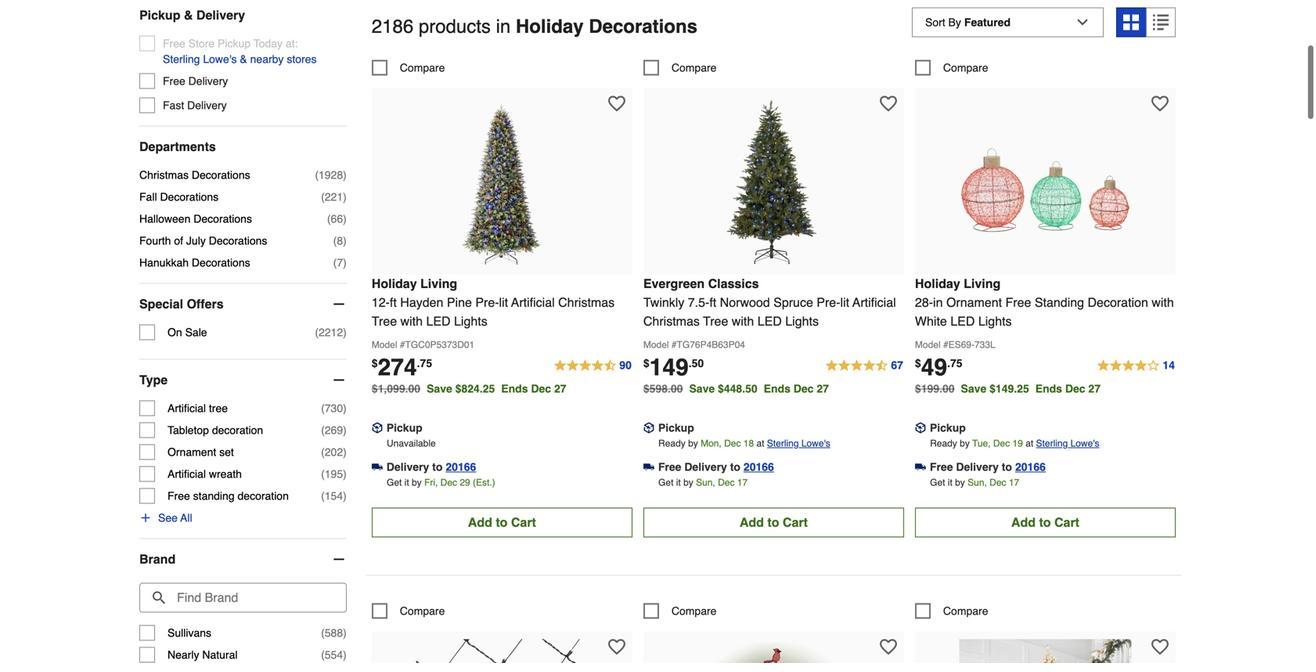 Task type: describe. For each thing, give the bounding box(es) containing it.
classics
[[708, 276, 759, 291]]

evergreen classics twinkly 7.5-ft norwood spruce pre-lit artificial christmas tree with led lights image
[[688, 96, 860, 268]]

free standing decoration
[[168, 490, 289, 502]]

standing
[[193, 490, 235, 502]]

( for 154
[[321, 490, 325, 502]]

lowe's inside button
[[203, 53, 237, 65]]

dec left 29
[[441, 477, 457, 488]]

) for ( 202 )
[[343, 446, 347, 458]]

dec right $149.25
[[1065, 382, 1086, 395]]

plus image
[[139, 512, 152, 524]]

) for ( 221 )
[[343, 191, 347, 203]]

artificial tree
[[168, 402, 228, 415]]

by left mon,
[[688, 438, 698, 449]]

was price $199.00 element
[[915, 378, 961, 395]]

was price $1,099.00 element
[[372, 378, 427, 395]]

( 154 )
[[321, 490, 347, 502]]

decorations for ( 221 )
[[160, 191, 219, 203]]

1 pickup image from the left
[[372, 422, 383, 433]]

tg76p4b63p04
[[677, 339, 745, 350]]

( 195 )
[[321, 468, 347, 480]]

artificial inside holiday living 12-ft hayden pine pre-lit artificial christmas tree with led lights
[[511, 295, 555, 309]]

savings save $824.25 element
[[427, 382, 573, 395]]

dec down tue,
[[990, 477, 1006, 488]]

see
[[158, 512, 178, 524]]

led inside evergreen classics twinkly 7.5-ft norwood spruce pre-lit artificial christmas tree with led lights
[[758, 314, 782, 328]]

$1,099.00 save $824.25 ends dec 27
[[372, 382, 566, 395]]

sterling lowe's button for ready by tue, dec 19 at sterling lowe's
[[1036, 436, 1100, 451]]

( for 554
[[321, 649, 325, 661]]

by for truck filled image related to ready by tue, dec 19 at sterling lowe's
[[955, 477, 965, 488]]

14 button
[[1096, 356, 1176, 375]]

minus image
[[331, 552, 347, 567]]

see all button
[[139, 510, 192, 526]]

holiday living 28-in ornament free standing decoration with white led lights
[[915, 276, 1174, 328]]

cart for third add to cart button from the right
[[511, 515, 536, 529]]

twinkly
[[643, 295, 685, 309]]

lowe's for ready by mon, dec 18 at sterling lowe's
[[802, 438, 831, 449]]

pickup image for ready by tue, dec 19 at sterling lowe's
[[915, 422, 926, 433]]

( 7 )
[[333, 256, 347, 269]]

get for ready by tue, dec 19 at sterling lowe's
[[930, 477, 945, 488]]

products
[[419, 16, 491, 37]]

all
[[180, 512, 192, 524]]

on
[[168, 326, 182, 339]]

model # tgc0p5373d01
[[372, 339, 475, 350]]

pickup for 3rd truck filled image from the right
[[387, 421, 423, 434]]

0 horizontal spatial ornament
[[168, 446, 216, 458]]

evergreen
[[643, 276, 705, 291]]

$ for 274
[[372, 357, 378, 369]]

$ for 49
[[915, 357, 921, 369]]

pine
[[447, 295, 472, 309]]

sale
[[185, 326, 207, 339]]

20166 button for ready by tue, dec 19 at sterling lowe's
[[1015, 459, 1046, 475]]

20166 for ready by mon, dec 18 at sterling lowe's
[[744, 461, 774, 473]]

mon,
[[701, 438, 722, 449]]

hayden
[[400, 295, 443, 309]]

spruce
[[774, 295, 813, 309]]

ready for ready by mon, dec 18 at sterling lowe's
[[658, 438, 686, 449]]

( for 1928
[[315, 169, 319, 181]]

brand
[[139, 552, 176, 566]]

pickup for ready by mon, dec 18 at sterling lowe's truck filled image
[[658, 421, 694, 434]]

5006194403 element
[[372, 603, 445, 619]]

holiday living 12-ft hayden pine pre-lit artificial christmas tree with led lights image
[[416, 96, 588, 268]]

$ 274 .75
[[372, 354, 432, 381]]

truck filled image for ready by tue, dec 19 at sterling lowe's
[[915, 462, 926, 472]]

dec left 18 at the bottom of the page
[[724, 438, 741, 449]]

dec right "$824.25"
[[531, 382, 551, 395]]

154
[[325, 490, 343, 502]]

$ 149 .50
[[643, 354, 704, 381]]

artificial wreath
[[168, 468, 242, 480]]

lights inside holiday living 28-in ornament free standing decoration with white led lights
[[979, 314, 1012, 328]]

0 vertical spatial decoration
[[212, 424, 263, 436]]

model for twinkly 7.5-ft norwood spruce pre-lit artificial christmas tree with led lights
[[643, 339, 669, 350]]

add to cart for 1st add to cart button from the right
[[1011, 515, 1080, 529]]

save for 49
[[961, 382, 987, 395]]

5005503929 element
[[915, 603, 988, 619]]

cart for 2nd add to cart button from the left
[[783, 515, 808, 529]]

fall decorations
[[139, 191, 219, 203]]

fourth
[[139, 234, 171, 247]]

add for 1st add to cart button from the right
[[1011, 515, 1036, 529]]

decorations for ( 66 )
[[194, 213, 252, 225]]

stores
[[287, 53, 317, 65]]

free delivery to 20166 for tue,
[[930, 461, 1046, 473]]

tree
[[209, 402, 228, 415]]

model for 12-ft hayden pine pre-lit artificial christmas tree with led lights
[[372, 339, 397, 350]]

free up fast
[[163, 75, 185, 87]]

588
[[325, 627, 343, 639]]

free delivery to 20166 for mon,
[[658, 461, 774, 473]]

free down the ready by mon, dec 18 at sterling lowe's
[[658, 461, 681, 473]]

$199.00
[[915, 382, 955, 395]]

in inside holiday living 28-in ornament free standing decoration with white led lights
[[933, 295, 943, 309]]

67 button
[[825, 356, 904, 375]]

minus image for type
[[331, 372, 347, 388]]

$199.00 save $149.25 ends dec 27
[[915, 382, 1101, 395]]

lights inside evergreen classics twinkly 7.5-ft norwood spruce pre-lit artificial christmas tree with led lights
[[785, 314, 819, 328]]

ends dec 27 element for 274
[[501, 382, 573, 395]]

12-
[[372, 295, 390, 309]]

get it by sun, dec 17 for mon,
[[658, 477, 748, 488]]

) for ( 269 )
[[343, 424, 347, 436]]

departments element
[[139, 139, 347, 155]]

$448.50
[[718, 382, 758, 395]]

christmas decorations
[[139, 169, 250, 181]]

) for ( 1928 )
[[343, 169, 347, 181]]

ft inside holiday living 12-ft hayden pine pre-lit artificial christmas tree with led lights
[[390, 295, 397, 309]]

delivery down mon,
[[685, 461, 727, 473]]

by for 3rd truck filled image from the right
[[412, 477, 422, 488]]

$149.25
[[990, 382, 1029, 395]]

) for ( 2212 )
[[343, 326, 347, 339]]

$824.25
[[455, 382, 495, 395]]

( 730 )
[[321, 402, 347, 415]]

actual price $149.50 element
[[643, 354, 704, 381]]

# for led
[[943, 339, 949, 350]]

free left store
[[163, 37, 185, 50]]

90 button
[[553, 356, 632, 375]]

( for 66
[[327, 213, 331, 225]]

with inside holiday living 28-in ornament free standing decoration with white led lights
[[1152, 295, 1174, 309]]

dec right $448.50
[[794, 382, 814, 395]]

( 554 )
[[321, 649, 347, 661]]

dec down mon,
[[718, 477, 735, 488]]

14
[[1163, 359, 1175, 371]]

savings save $149.25 element
[[961, 382, 1107, 395]]

save for 149
[[689, 382, 715, 395]]

delivery to 20166
[[387, 461, 476, 473]]

27 for 49
[[1089, 382, 1101, 395]]

living for hayden
[[420, 276, 457, 291]]

norwood
[[720, 295, 770, 309]]

.50
[[689, 357, 704, 369]]

( 66 )
[[327, 213, 347, 225]]

fourth of july decorations
[[139, 234, 267, 247]]

fast delivery
[[163, 99, 227, 112]]

tgc0p5373d01
[[405, 339, 475, 350]]

( 269 )
[[321, 424, 347, 436]]

20166 for ready by tue, dec 19 at sterling lowe's
[[1015, 461, 1046, 473]]

pickup for truck filled image related to ready by tue, dec 19 at sterling lowe's
[[930, 421, 966, 434]]

at for 18
[[757, 438, 765, 449]]

( 8 )
[[333, 234, 347, 247]]

ready by tue, dec 19 at sterling lowe's
[[930, 438, 1100, 449]]

add for 2nd add to cart button from the left
[[740, 515, 764, 529]]

delivery up free store pickup today at:
[[196, 8, 245, 22]]

27 for 149
[[817, 382, 829, 395]]

( for 588
[[321, 627, 325, 639]]

pickup up free delivery
[[139, 8, 180, 22]]

sun, for tue, dec 19
[[968, 477, 987, 488]]

it for ready by tue, dec 19 at sterling lowe's
[[948, 477, 953, 488]]

truck filled image for ready by mon, dec 18 at sterling lowe's
[[643, 462, 654, 472]]

$598.00
[[643, 382, 683, 395]]

3 add to cart button from the left
[[915, 508, 1176, 537]]

natural
[[202, 649, 238, 661]]

by left tue,
[[960, 438, 970, 449]]

5014162569 element
[[372, 60, 445, 75]]

by for ready by mon, dec 18 at sterling lowe's truck filled image
[[684, 477, 693, 488]]

pickup & delivery
[[139, 8, 245, 22]]

.75 for 274
[[417, 357, 432, 369]]

fall
[[139, 191, 157, 203]]

ornament set
[[168, 446, 234, 458]]

living for ornament
[[964, 276, 1001, 291]]

sun, for mon, dec 18
[[696, 477, 715, 488]]

evergreen classics twinkly 7.5-ft norwood spruce pre-lit artificial christmas tree with led lights
[[643, 276, 896, 328]]

5013276833 element
[[915, 60, 988, 75]]

sterling lowe's button for ready by mon, dec 18 at sterling lowe's
[[767, 436, 831, 451]]

pre- inside holiday living 12-ft hayden pine pre-lit artificial christmas tree with led lights
[[475, 295, 499, 309]]

$1,099.00
[[372, 382, 421, 395]]

compare for 5014162569 element
[[400, 61, 445, 74]]

store
[[188, 37, 215, 50]]

free inside holiday living 28-in ornament free standing decoration with white led lights
[[1006, 295, 1031, 309]]

offers
[[187, 297, 224, 311]]

) for ( 8 )
[[343, 234, 347, 247]]

dec left 19
[[993, 438, 1010, 449]]

it for ready by mon, dec 18 at sterling lowe's
[[676, 477, 681, 488]]

( for 269
[[321, 424, 325, 436]]

ends for 274
[[501, 382, 528, 395]]

lights inside holiday living 12-ft hayden pine pre-lit artificial christmas tree with led lights
[[454, 314, 488, 328]]

save for 274
[[427, 382, 452, 395]]

274
[[378, 354, 417, 381]]

269
[[325, 424, 343, 436]]

add to cart for 2nd add to cart button from the left
[[740, 515, 808, 529]]

lowe's for ready by tue, dec 19 at sterling lowe's
[[1071, 438, 1100, 449]]

2 add to cart button from the left
[[643, 508, 904, 537]]

ornament inside holiday living 28-in ornament free standing decoration with white led lights
[[947, 295, 1002, 309]]

4 stars image
[[1096, 356, 1176, 375]]

( for 7
[[333, 256, 337, 269]]

decorations for ( 1928 )
[[192, 169, 250, 181]]

compare for 5000031601 element
[[672, 605, 717, 617]]

of
[[174, 234, 183, 247]]

lit inside evergreen classics twinkly 7.5-ft norwood spruce pre-lit artificial christmas tree with led lights
[[840, 295, 850, 309]]

730
[[325, 402, 343, 415]]

standing
[[1035, 295, 1084, 309]]

sterling inside button
[[163, 53, 200, 65]]

fri,
[[424, 477, 438, 488]]

4.5 stars image for 274
[[553, 356, 632, 375]]

holiday living 28-in ornament free standing decoration with white led lights image
[[959, 96, 1132, 268]]

nearby
[[250, 53, 284, 65]]

delivery down tue,
[[956, 461, 999, 473]]

model for 28-in ornament free standing decoration with white led lights
[[915, 339, 941, 350]]

actual price $274.75 element
[[372, 354, 432, 381]]

7
[[337, 256, 343, 269]]

ready by mon, dec 18 at sterling lowe's
[[658, 438, 831, 449]]

.75 for 49
[[947, 357, 963, 369]]

( for 730
[[321, 402, 325, 415]]



Task type: vqa. For each thing, say whether or not it's contained in the screenshot.
the 'it' corresponding to Ready by Mon, Dec 18 at Sterling Lowe's
yes



Task type: locate. For each thing, give the bounding box(es) containing it.
49
[[921, 354, 947, 381]]

1 cart from the left
[[511, 515, 536, 529]]

0 horizontal spatial living
[[420, 276, 457, 291]]

pickup down $598.00
[[658, 421, 694, 434]]

0 horizontal spatial truck filled image
[[372, 462, 383, 472]]

554
[[325, 649, 343, 661]]

2 horizontal spatial add to cart
[[1011, 515, 1080, 529]]

.75 inside the $ 274 .75
[[417, 357, 432, 369]]

20166 button up 29
[[446, 459, 476, 475]]

5000031601 element
[[643, 603, 717, 619]]

free delivery
[[163, 75, 228, 87]]

1 vertical spatial minus image
[[331, 372, 347, 388]]

decorations right july
[[209, 234, 267, 247]]

1 horizontal spatial it
[[676, 477, 681, 488]]

2 living from the left
[[964, 276, 1001, 291]]

0 vertical spatial in
[[496, 16, 511, 37]]

1 $ from the left
[[372, 357, 378, 369]]

3 $ from the left
[[915, 357, 921, 369]]

ornament up 733l
[[947, 295, 1002, 309]]

0 horizontal spatial lowe's
[[203, 53, 237, 65]]

0 vertical spatial heart outline image
[[1152, 95, 1169, 112]]

5001648667 element
[[643, 60, 717, 75]]

free up see all
[[168, 490, 190, 502]]

1 horizontal spatial 20166
[[744, 461, 774, 473]]

it down the ready by tue, dec 19 at sterling lowe's
[[948, 477, 953, 488]]

in up white on the top right of page
[[933, 295, 943, 309]]

decoration up set
[[212, 424, 263, 436]]

4.5 stars image for 149
[[825, 356, 904, 375]]

2 horizontal spatial save
[[961, 382, 987, 395]]

1 add to cart button from the left
[[372, 508, 632, 537]]

4.5 stars image containing 67
[[825, 356, 904, 375]]

decorations down fourth of july decorations
[[192, 256, 250, 269]]

ready left tue,
[[930, 438, 957, 449]]

1 horizontal spatial cart
[[783, 515, 808, 529]]

1 horizontal spatial ends dec 27 element
[[764, 382, 835, 395]]

( for 221
[[321, 191, 325, 203]]

27 for 274
[[554, 382, 566, 395]]

1 minus image from the top
[[331, 296, 347, 312]]

1 horizontal spatial ends
[[764, 382, 791, 395]]

2 horizontal spatial 20166
[[1015, 461, 1046, 473]]

1 free delivery to 20166 from the left
[[658, 461, 774, 473]]

2 .75 from the left
[[947, 357, 963, 369]]

artificial
[[511, 295, 555, 309], [853, 295, 896, 309], [168, 402, 206, 415], [168, 468, 206, 480]]

add to cart button
[[372, 508, 632, 537], [643, 508, 904, 537], [915, 508, 1176, 537]]

ends for 49
[[1036, 382, 1062, 395]]

cart for 1st add to cart button from the right
[[1055, 515, 1080, 529]]

&
[[184, 8, 193, 22], [240, 53, 247, 65]]

1 horizontal spatial pre-
[[817, 295, 840, 309]]

compare for 5001648667 element
[[672, 61, 717, 74]]

today
[[254, 37, 283, 50]]

2 # from the left
[[672, 339, 677, 350]]

lit right spruce
[[840, 295, 850, 309]]

model up "49" in the right of the page
[[915, 339, 941, 350]]

27 down 90 button
[[554, 382, 566, 395]]

) for ( 66 )
[[343, 213, 347, 225]]

1 horizontal spatial led
[[758, 314, 782, 328]]

living up hayden
[[420, 276, 457, 291]]

3 20166 from the left
[[1015, 461, 1046, 473]]

lights up 733l
[[979, 314, 1012, 328]]

( 588 )
[[321, 627, 347, 639]]

2 horizontal spatial add to cart button
[[915, 508, 1176, 537]]

3 add to cart from the left
[[1011, 515, 1080, 529]]

2 horizontal spatial it
[[948, 477, 953, 488]]

model # es69-733l
[[915, 339, 996, 350]]

get it by sun, dec 17 down mon,
[[658, 477, 748, 488]]

minus image
[[331, 296, 347, 312], [331, 372, 347, 388]]

compare for 5006194403 element
[[400, 605, 445, 617]]

( for 195
[[321, 468, 325, 480]]

0 horizontal spatial heart outline image
[[608, 638, 625, 656]]

minus image inside special offers button
[[331, 296, 347, 312]]

1 horizontal spatial lights
[[785, 314, 819, 328]]

1 vertical spatial christmas
[[558, 295, 615, 309]]

3 get from the left
[[930, 477, 945, 488]]

truck filled image
[[372, 462, 383, 472], [643, 462, 654, 472], [915, 462, 926, 472]]

3 ) from the top
[[343, 213, 347, 225]]

$ inside $ 49 .75
[[915, 357, 921, 369]]

christmas up 90 button
[[558, 295, 615, 309]]

christmas inside holiday living 12-ft hayden pine pre-lit artificial christmas tree with led lights
[[558, 295, 615, 309]]

heart outline image
[[1152, 95, 1169, 112], [608, 638, 625, 656]]

0 horizontal spatial ends
[[501, 382, 528, 395]]

white
[[915, 314, 947, 328]]

lowe's right 18 at the bottom of the page
[[802, 438, 831, 449]]

3 20166 button from the left
[[1015, 459, 1046, 475]]

.75
[[417, 357, 432, 369], [947, 357, 963, 369]]

at:
[[286, 37, 298, 50]]

living
[[420, 276, 457, 291], [964, 276, 1001, 291]]

tree down 12- on the top left of the page
[[372, 314, 397, 328]]

2 model from the left
[[643, 339, 669, 350]]

4.5 stars image left 149
[[553, 356, 632, 375]]

2 ends from the left
[[764, 382, 791, 395]]

pre- right spruce
[[817, 295, 840, 309]]

1 sun, from the left
[[696, 477, 715, 488]]

221
[[325, 191, 343, 203]]

1 ) from the top
[[343, 169, 347, 181]]

( 1928 )
[[315, 169, 347, 181]]

0 vertical spatial christmas
[[139, 169, 189, 181]]

halloween
[[139, 213, 191, 225]]

#
[[400, 339, 405, 350], [672, 339, 677, 350], [943, 339, 949, 350]]

1 4.5 stars image from the left
[[553, 356, 632, 375]]

0 horizontal spatial ends dec 27 element
[[501, 382, 573, 395]]

# up $ 149 .50 at the bottom of page
[[672, 339, 677, 350]]

ft
[[390, 295, 397, 309], [710, 295, 717, 309]]

0 horizontal spatial led
[[426, 314, 451, 328]]

20166 up 29
[[446, 461, 476, 473]]

ends right "$824.25"
[[501, 382, 528, 395]]

& inside button
[[240, 53, 247, 65]]

1 .75 from the left
[[417, 357, 432, 369]]

1 20166 button from the left
[[446, 459, 476, 475]]

0 horizontal spatial save
[[427, 382, 452, 395]]

sterling right 18 at the bottom of the page
[[767, 438, 799, 449]]

$ 49 .75
[[915, 354, 963, 381]]

2 free delivery to 20166 from the left
[[930, 461, 1046, 473]]

2 ) from the top
[[343, 191, 347, 203]]

1 horizontal spatial 4.5 stars image
[[825, 356, 904, 375]]

3 27 from the left
[[1089, 382, 1101, 395]]

1 ft from the left
[[390, 295, 397, 309]]

2 horizontal spatial truck filled image
[[915, 462, 926, 472]]

delivery down free delivery
[[187, 99, 227, 112]]

1 # from the left
[[400, 339, 405, 350]]

delivery up fast delivery
[[188, 75, 228, 87]]

1 it from the left
[[405, 477, 409, 488]]

artificial inside evergreen classics twinkly 7.5-ft norwood spruce pre-lit artificial christmas tree with led lights
[[853, 295, 896, 309]]

2 pickup image from the left
[[643, 422, 654, 433]]

( 2212 )
[[315, 326, 347, 339]]

1 horizontal spatial holiday
[[516, 16, 584, 37]]

1 horizontal spatial get
[[658, 477, 674, 488]]

1 horizontal spatial &
[[240, 53, 247, 65]]

2 cart from the left
[[783, 515, 808, 529]]

hanukkah decorations
[[139, 256, 250, 269]]

0 vertical spatial &
[[184, 8, 193, 22]]

1 20166 from the left
[[446, 461, 476, 473]]

1 save from the left
[[427, 382, 452, 395]]

living inside holiday living 12-ft hayden pine pre-lit artificial christmas tree with led lights
[[420, 276, 457, 291]]

alpine corporation 74-in snowman free standing decoration with white led lights image
[[688, 639, 860, 663]]

( for 202
[[321, 446, 325, 458]]

lowe's right 19
[[1071, 438, 1100, 449]]

with inside holiday living 12-ft hayden pine pre-lit artificial christmas tree with led lights
[[401, 314, 423, 328]]

in right products
[[496, 16, 511, 37]]

& down free store pickup today at:
[[240, 53, 247, 65]]

.75 inside $ 49 .75
[[947, 357, 963, 369]]

compare inside 5006194403 element
[[400, 605, 445, 617]]

3 truck filled image from the left
[[915, 462, 926, 472]]

sterling down store
[[163, 53, 200, 65]]

1 27 from the left
[[554, 382, 566, 395]]

0 horizontal spatial ready
[[658, 438, 686, 449]]

pickup image down $598.00
[[643, 422, 654, 433]]

1 horizontal spatial $
[[643, 357, 650, 369]]

sterling
[[163, 53, 200, 65], [767, 438, 799, 449], [1036, 438, 1068, 449]]

3 it from the left
[[948, 477, 953, 488]]

lit right 'pine'
[[499, 295, 508, 309]]

wintergreen lighting 5mm led christmas lights 100 4-ft x 6-ft constant white christmas net lights energy star image
[[416, 639, 588, 663]]

0 horizontal spatial free delivery to 20166
[[658, 461, 774, 473]]

compare for 5005503929 element
[[943, 605, 988, 617]]

lowe's down free store pickup today at:
[[203, 53, 237, 65]]

savings save $448.50 element
[[689, 382, 835, 395]]

13 ) from the top
[[343, 649, 347, 661]]

1 horizontal spatial pickup image
[[643, 422, 654, 433]]

1 horizontal spatial get it by sun, dec 17
[[930, 477, 1020, 488]]

19
[[1013, 438, 1023, 449]]

1 horizontal spatial sterling
[[767, 438, 799, 449]]

1 vertical spatial ornament
[[168, 446, 216, 458]]

lowe's
[[203, 53, 237, 65], [802, 438, 831, 449], [1071, 438, 1100, 449]]

0 horizontal spatial add to cart button
[[372, 508, 632, 537]]

1 horizontal spatial with
[[732, 314, 754, 328]]

1 add to cart from the left
[[468, 515, 536, 529]]

compare inside 5014162569 element
[[400, 61, 445, 74]]

departments
[[139, 139, 216, 154]]

grid view image
[[1124, 14, 1139, 30]]

1 model from the left
[[372, 339, 397, 350]]

0 horizontal spatial 20166 button
[[446, 459, 476, 475]]

0 horizontal spatial holiday
[[372, 276, 417, 291]]

holiday for holiday living 28-in ornament free standing decoration with white led lights
[[915, 276, 960, 291]]

special offers button
[[139, 284, 347, 325]]

sterling for ready by tue, dec 19 at sterling lowe's
[[1036, 438, 1068, 449]]

1 lit from the left
[[499, 295, 508, 309]]

0 horizontal spatial add
[[468, 515, 492, 529]]

) for ( 554 )
[[343, 649, 347, 661]]

pickup down $199.00
[[930, 421, 966, 434]]

ft left hayden
[[390, 295, 397, 309]]

0 horizontal spatial ft
[[390, 295, 397, 309]]

(est.)
[[473, 477, 495, 488]]

27 down 4 stars image
[[1089, 382, 1101, 395]]

3 lights from the left
[[979, 314, 1012, 328]]

2 horizontal spatial ends
[[1036, 382, 1062, 395]]

1 horizontal spatial add to cart button
[[643, 508, 904, 537]]

dec
[[531, 382, 551, 395], [794, 382, 814, 395], [1065, 382, 1086, 395], [724, 438, 741, 449], [993, 438, 1010, 449], [441, 477, 457, 488], [718, 477, 735, 488], [990, 477, 1006, 488]]

2 it from the left
[[676, 477, 681, 488]]

pre- inside evergreen classics twinkly 7.5-ft norwood spruce pre-lit artificial christmas tree with led lights
[[817, 295, 840, 309]]

1 horizontal spatial 27
[[817, 382, 829, 395]]

2 minus image from the top
[[331, 372, 347, 388]]

pre- right 'pine'
[[475, 295, 499, 309]]

1 horizontal spatial sterling lowe's button
[[1036, 436, 1100, 451]]

holiday inside holiday living 28-in ornament free standing decoration with white led lights
[[915, 276, 960, 291]]

2 horizontal spatial cart
[[1055, 515, 1080, 529]]

1 horizontal spatial add to cart
[[740, 515, 808, 529]]

) for ( 195 )
[[343, 468, 347, 480]]

1 horizontal spatial lit
[[840, 295, 850, 309]]

17 for 19
[[1009, 477, 1020, 488]]

ends dec 27 element down 90 button
[[501, 382, 573, 395]]

sullivans
[[168, 627, 211, 639]]

see all
[[158, 512, 192, 524]]

1 tree from the left
[[372, 314, 397, 328]]

pickup image
[[372, 422, 383, 433], [643, 422, 654, 433], [915, 422, 926, 433]]

.75 down the model # es69-733l
[[947, 357, 963, 369]]

0 horizontal spatial at
[[757, 438, 765, 449]]

july
[[186, 234, 206, 247]]

2212
[[319, 326, 343, 339]]

2 save from the left
[[689, 382, 715, 395]]

2 horizontal spatial led
[[951, 314, 975, 328]]

( for 8
[[333, 234, 337, 247]]

1 horizontal spatial at
[[1026, 438, 1034, 449]]

2 ft from the left
[[710, 295, 717, 309]]

10 ) from the top
[[343, 468, 347, 480]]

nearly natural
[[168, 649, 238, 661]]

) for ( 7 )
[[343, 256, 347, 269]]

3 cart from the left
[[1055, 515, 1080, 529]]

get it by sun, dec 17 for tue,
[[930, 477, 1020, 488]]

by left fri, on the bottom
[[412, 477, 422, 488]]

20166 button down 18 at the bottom of the page
[[744, 459, 774, 475]]

2 horizontal spatial 27
[[1089, 382, 1101, 395]]

0 horizontal spatial model
[[372, 339, 397, 350]]

7.5-
[[688, 295, 710, 309]]

1 horizontal spatial sun,
[[968, 477, 987, 488]]

pickup image for ready by mon, dec 18 at sterling lowe's
[[643, 422, 654, 433]]

0 horizontal spatial sun,
[[696, 477, 715, 488]]

11 ) from the top
[[343, 490, 347, 502]]

2 20166 button from the left
[[744, 459, 774, 475]]

with down norwood
[[732, 314, 754, 328]]

2 horizontal spatial sterling
[[1036, 438, 1068, 449]]

2 sterling lowe's button from the left
[[1036, 436, 1100, 451]]

by down the ready by mon, dec 18 at sterling lowe's
[[684, 477, 693, 488]]

3 led from the left
[[951, 314, 975, 328]]

2 at from the left
[[1026, 438, 1034, 449]]

2 horizontal spatial with
[[1152, 295, 1174, 309]]

2 horizontal spatial add
[[1011, 515, 1036, 529]]

# for tree
[[400, 339, 405, 350]]

ends right $149.25
[[1036, 382, 1062, 395]]

decorations up 5001648667 element
[[589, 16, 698, 37]]

2 tree from the left
[[703, 314, 728, 328]]

4.5 stars image
[[553, 356, 632, 375], [825, 356, 904, 375]]

29
[[460, 477, 470, 488]]

hanukkah
[[139, 256, 189, 269]]

# up $ 49 .75
[[943, 339, 949, 350]]

202
[[325, 446, 343, 458]]

compare inside 5000031601 element
[[672, 605, 717, 617]]

2 ready from the left
[[930, 438, 957, 449]]

2 17 from the left
[[1009, 477, 1020, 488]]

5 ) from the top
[[343, 256, 347, 269]]

was price $598.00 element
[[643, 378, 689, 395]]

1 horizontal spatial free delivery to 20166
[[930, 461, 1046, 473]]

living up 733l
[[964, 276, 1001, 291]]

add
[[468, 515, 492, 529], [740, 515, 764, 529], [1011, 515, 1036, 529]]

ft down classics
[[710, 295, 717, 309]]

tue,
[[972, 438, 991, 449]]

tree up tg76p4b63p04
[[703, 314, 728, 328]]

17
[[737, 477, 748, 488], [1009, 477, 1020, 488]]

it left fri, on the bottom
[[405, 477, 409, 488]]

sterling right 19
[[1036, 438, 1068, 449]]

with right decoration
[[1152, 295, 1174, 309]]

ends dec 27 element for 49
[[1036, 382, 1107, 395]]

2 horizontal spatial lowe's
[[1071, 438, 1100, 449]]

minus image for special offers
[[331, 296, 347, 312]]

1 horizontal spatial add
[[740, 515, 764, 529]]

3 ends dec 27 element from the left
[[1036, 382, 1107, 395]]

2 $ from the left
[[643, 357, 650, 369]]

compare inside 5005503929 element
[[943, 605, 988, 617]]

2 horizontal spatial ends dec 27 element
[[1036, 382, 1107, 395]]

actual price $49.75 element
[[915, 354, 963, 381]]

20166 button down 19
[[1015, 459, 1046, 475]]

special
[[139, 297, 183, 311]]

holiday inside holiday living 12-ft hayden pine pre-lit artificial christmas tree with led lights
[[372, 276, 417, 291]]

ready left mon,
[[658, 438, 686, 449]]

1 at from the left
[[757, 438, 765, 449]]

ornament down tabletop
[[168, 446, 216, 458]]

) for ( 588 )
[[343, 627, 347, 639]]

compare
[[400, 61, 445, 74], [672, 61, 717, 74], [943, 61, 988, 74], [400, 605, 445, 617], [672, 605, 717, 617], [943, 605, 988, 617]]

save left $149.25
[[961, 382, 987, 395]]

( for 2212
[[315, 326, 319, 339]]

2 horizontal spatial #
[[943, 339, 949, 350]]

0 vertical spatial ornament
[[947, 295, 1002, 309]]

cart
[[511, 515, 536, 529], [783, 515, 808, 529], [1055, 515, 1080, 529]]

20166 button
[[446, 459, 476, 475], [744, 459, 774, 475], [1015, 459, 1046, 475]]

at right 18 at the bottom of the page
[[757, 438, 765, 449]]

9 ) from the top
[[343, 446, 347, 458]]

0 horizontal spatial add to cart
[[468, 515, 536, 529]]

with inside evergreen classics twinkly 7.5-ft norwood spruce pre-lit artificial christmas tree with led lights
[[732, 314, 754, 328]]

27 down the 67 button
[[817, 382, 829, 395]]

# for christmas
[[672, 339, 677, 350]]

1 horizontal spatial tree
[[703, 314, 728, 328]]

with down hayden
[[401, 314, 423, 328]]

1 horizontal spatial #
[[672, 339, 677, 350]]

2 add to cart from the left
[[740, 515, 808, 529]]

compare inside 5001648667 element
[[672, 61, 717, 74]]

lights down 'pine'
[[454, 314, 488, 328]]

0 horizontal spatial in
[[496, 16, 511, 37]]

0 horizontal spatial &
[[184, 8, 193, 22]]

) for ( 154 )
[[343, 490, 347, 502]]

7 ) from the top
[[343, 402, 347, 415]]

$ inside $ 149 .50
[[643, 357, 650, 369]]

at for 19
[[1026, 438, 1034, 449]]

4.5 stars image containing 90
[[553, 356, 632, 375]]

minus image inside type button
[[331, 372, 347, 388]]

get for ready by mon, dec 18 at sterling lowe's
[[658, 477, 674, 488]]

12 ) from the top
[[343, 627, 347, 639]]

type
[[139, 373, 168, 387]]

2 horizontal spatial christmas
[[643, 314, 700, 328]]

list view image
[[1153, 14, 1169, 30]]

lit inside holiday living 12-ft hayden pine pre-lit artificial christmas tree with led lights
[[499, 295, 508, 309]]

1 horizontal spatial model
[[643, 339, 669, 350]]

2 led from the left
[[758, 314, 782, 328]]

delivery down 'unavailable'
[[387, 461, 429, 473]]

1 ends dec 27 element from the left
[[501, 382, 573, 395]]

ends
[[501, 382, 528, 395], [764, 382, 791, 395], [1036, 382, 1062, 395]]

to
[[432, 461, 443, 473], [730, 461, 741, 473], [1002, 461, 1012, 473], [496, 515, 508, 529], [768, 515, 779, 529], [1039, 515, 1051, 529]]

2186 products in holiday decorations
[[372, 16, 698, 37]]

brand button
[[139, 539, 347, 580]]

decorations down christmas decorations
[[160, 191, 219, 203]]

wreath
[[209, 468, 242, 480]]

2 sun, from the left
[[968, 477, 987, 488]]

2 get from the left
[[658, 477, 674, 488]]

1 get from the left
[[387, 477, 402, 488]]

# up the $ 274 .75
[[400, 339, 405, 350]]

20166
[[446, 461, 476, 473], [744, 461, 774, 473], [1015, 461, 1046, 473]]

artificial up tabletop
[[168, 402, 206, 415]]

lights
[[454, 314, 488, 328], [785, 314, 819, 328], [979, 314, 1012, 328]]

0 horizontal spatial $
[[372, 357, 378, 369]]

nearly
[[168, 649, 199, 661]]

ends dec 27 element
[[501, 382, 573, 395], [764, 382, 835, 395], [1036, 382, 1107, 395]]

get it by sun, dec 17 down tue,
[[930, 477, 1020, 488]]

lights down spruce
[[785, 314, 819, 328]]

2 horizontal spatial holiday
[[915, 276, 960, 291]]

free store pickup today at:
[[163, 37, 298, 50]]

1 add from the left
[[468, 515, 492, 529]]

tree
[[372, 314, 397, 328], [703, 314, 728, 328]]

2 get it by sun, dec 17 from the left
[[930, 477, 1020, 488]]

led up tgc0p5373d01
[[426, 314, 451, 328]]

sterling for ready by mon, dec 18 at sterling lowe's
[[767, 438, 799, 449]]

1 truck filled image from the left
[[372, 462, 383, 472]]

get it by fri, dec 29 (est.)
[[387, 477, 495, 488]]

17 for 18
[[737, 477, 748, 488]]

1 get it by sun, dec 17 from the left
[[658, 477, 748, 488]]

0 horizontal spatial 27
[[554, 382, 566, 395]]

living inside holiday living 28-in ornament free standing decoration with white led lights
[[964, 276, 1001, 291]]

0 horizontal spatial .75
[[417, 357, 432, 369]]

ready
[[658, 438, 686, 449], [930, 438, 957, 449]]

3 add from the left
[[1011, 515, 1036, 529]]

1 horizontal spatial heart outline image
[[1152, 95, 1169, 112]]

add to cart for third add to cart button from the right
[[468, 515, 536, 529]]

$598.00 save $448.50 ends dec 27
[[643, 382, 829, 395]]

2 horizontal spatial $
[[915, 357, 921, 369]]

195
[[325, 468, 343, 480]]

ornament
[[947, 295, 1002, 309], [168, 446, 216, 458]]

) for ( 730 )
[[343, 402, 347, 415]]

pickup up sterling lowe's & nearby stores button
[[218, 37, 251, 50]]

free down the ready by tue, dec 19 at sterling lowe's
[[930, 461, 953, 473]]

led inside holiday living 28-in ornament free standing decoration with white led lights
[[951, 314, 975, 328]]

0 horizontal spatial 4.5 stars image
[[553, 356, 632, 375]]

1 vertical spatial decoration
[[238, 490, 289, 502]]

christmas inside evergreen classics twinkly 7.5-ft norwood spruce pre-lit artificial christmas tree with led lights
[[643, 314, 700, 328]]

ends dec 27 element right $448.50
[[764, 382, 835, 395]]

1 horizontal spatial lowe's
[[802, 438, 831, 449]]

compare for 5013276833 element
[[943, 61, 988, 74]]

17 down the ready by mon, dec 18 at sterling lowe's
[[737, 477, 748, 488]]

ends right $448.50
[[764, 382, 791, 395]]

heart outline image
[[608, 95, 625, 112], [880, 95, 897, 112], [880, 638, 897, 656], [1152, 638, 1169, 656]]

tabletop
[[168, 424, 209, 436]]

1 horizontal spatial save
[[689, 382, 715, 395]]

3 ends from the left
[[1036, 382, 1062, 395]]

ft inside evergreen classics twinkly 7.5-ft norwood spruce pre-lit artificial christmas tree with led lights
[[710, 295, 717, 309]]

1 led from the left
[[426, 314, 451, 328]]

2 horizontal spatial model
[[915, 339, 941, 350]]

1 horizontal spatial 20166 button
[[744, 459, 774, 475]]

artificial right 'pine'
[[511, 295, 555, 309]]

0 horizontal spatial sterling
[[163, 53, 200, 65]]

2 truck filled image from the left
[[643, 462, 654, 472]]

$ inside the $ 274 .75
[[372, 357, 378, 369]]

ends dec 27 element right $149.25
[[1036, 382, 1107, 395]]

pickup up 'unavailable'
[[387, 421, 423, 434]]

unavailable
[[387, 438, 436, 449]]

minus image up '2212' on the left of page
[[331, 296, 347, 312]]

decorations for ( 7 )
[[192, 256, 250, 269]]

sterling lowe's button right 19
[[1036, 436, 1100, 451]]

christmas up fall decorations on the top left of the page
[[139, 169, 189, 181]]

1 ends from the left
[[501, 382, 528, 395]]

20166 down 19
[[1015, 461, 1046, 473]]

4 ) from the top
[[343, 234, 347, 247]]

compare inside 5013276833 element
[[943, 61, 988, 74]]

get it by sun, dec 17
[[658, 477, 748, 488], [930, 477, 1020, 488]]

$ for 149
[[643, 357, 650, 369]]

1 horizontal spatial in
[[933, 295, 943, 309]]

2 pre- from the left
[[817, 295, 840, 309]]

2 lit from the left
[[840, 295, 850, 309]]

4.5 stars image left "49" in the right of the page
[[825, 356, 904, 375]]

2 4.5 stars image from the left
[[825, 356, 904, 375]]

1928
[[319, 169, 343, 181]]

0 horizontal spatial get
[[387, 477, 402, 488]]

1 ready from the left
[[658, 438, 686, 449]]

0 vertical spatial minus image
[[331, 296, 347, 312]]

minus image up '730'
[[331, 372, 347, 388]]

decoration down wreath
[[238, 490, 289, 502]]

2 27 from the left
[[817, 382, 829, 395]]

2 horizontal spatial 20166 button
[[1015, 459, 1046, 475]]

90
[[620, 359, 632, 371]]

save
[[427, 382, 452, 395], [689, 382, 715, 395], [961, 382, 987, 395]]

glitzhome 11-ft pre-lit slim flocked artificial christmas tree with led lights image
[[959, 639, 1132, 663]]

ends for 149
[[764, 382, 791, 395]]

ready for ready by tue, dec 19 at sterling lowe's
[[930, 438, 957, 449]]

1 horizontal spatial ft
[[710, 295, 717, 309]]

0 horizontal spatial pickup image
[[372, 422, 383, 433]]

1 vertical spatial in
[[933, 295, 943, 309]]

model # tg76p4b63p04
[[643, 339, 745, 350]]

1 sterling lowe's button from the left
[[767, 436, 831, 451]]

2 ends dec 27 element from the left
[[764, 382, 835, 395]]

2 horizontal spatial lights
[[979, 314, 1012, 328]]

6 ) from the top
[[343, 326, 347, 339]]

on sale
[[168, 326, 207, 339]]

0 horizontal spatial christmas
[[139, 169, 189, 181]]

1 living from the left
[[420, 276, 457, 291]]

$ right 67
[[915, 357, 921, 369]]

ends dec 27 element for 149
[[764, 382, 835, 395]]

add for third add to cart button from the right
[[468, 515, 492, 529]]

tree inside evergreen classics twinkly 7.5-ft norwood spruce pre-lit artificial christmas tree with led lights
[[703, 314, 728, 328]]

tree inside holiday living 12-ft hayden pine pre-lit artificial christmas tree with led lights
[[372, 314, 397, 328]]

2 lights from the left
[[785, 314, 819, 328]]

8
[[337, 234, 343, 247]]

2 20166 from the left
[[744, 461, 774, 473]]

1 17 from the left
[[737, 477, 748, 488]]

3 # from the left
[[943, 339, 949, 350]]

8 ) from the top
[[343, 424, 347, 436]]

Find Brand text field
[[139, 583, 347, 613]]

led inside holiday living 12-ft hayden pine pre-lit artificial christmas tree with led lights
[[426, 314, 451, 328]]

3 model from the left
[[915, 339, 941, 350]]

1 lights from the left
[[454, 314, 488, 328]]

special offers
[[139, 297, 224, 311]]

artificial down ornament set
[[168, 468, 206, 480]]

pickup
[[139, 8, 180, 22], [218, 37, 251, 50], [387, 421, 423, 434], [658, 421, 694, 434], [930, 421, 966, 434]]

save down .50
[[689, 382, 715, 395]]

model up 274
[[372, 339, 397, 350]]

2 add from the left
[[740, 515, 764, 529]]

1 pre- from the left
[[475, 295, 499, 309]]

decorations up fourth of july decorations
[[194, 213, 252, 225]]

2186
[[372, 16, 414, 37]]

3 pickup image from the left
[[915, 422, 926, 433]]

& up store
[[184, 8, 193, 22]]

3 save from the left
[[961, 382, 987, 395]]

1 horizontal spatial 17
[[1009, 477, 1020, 488]]

20166 button for ready by mon, dec 18 at sterling lowe's
[[744, 459, 774, 475]]



